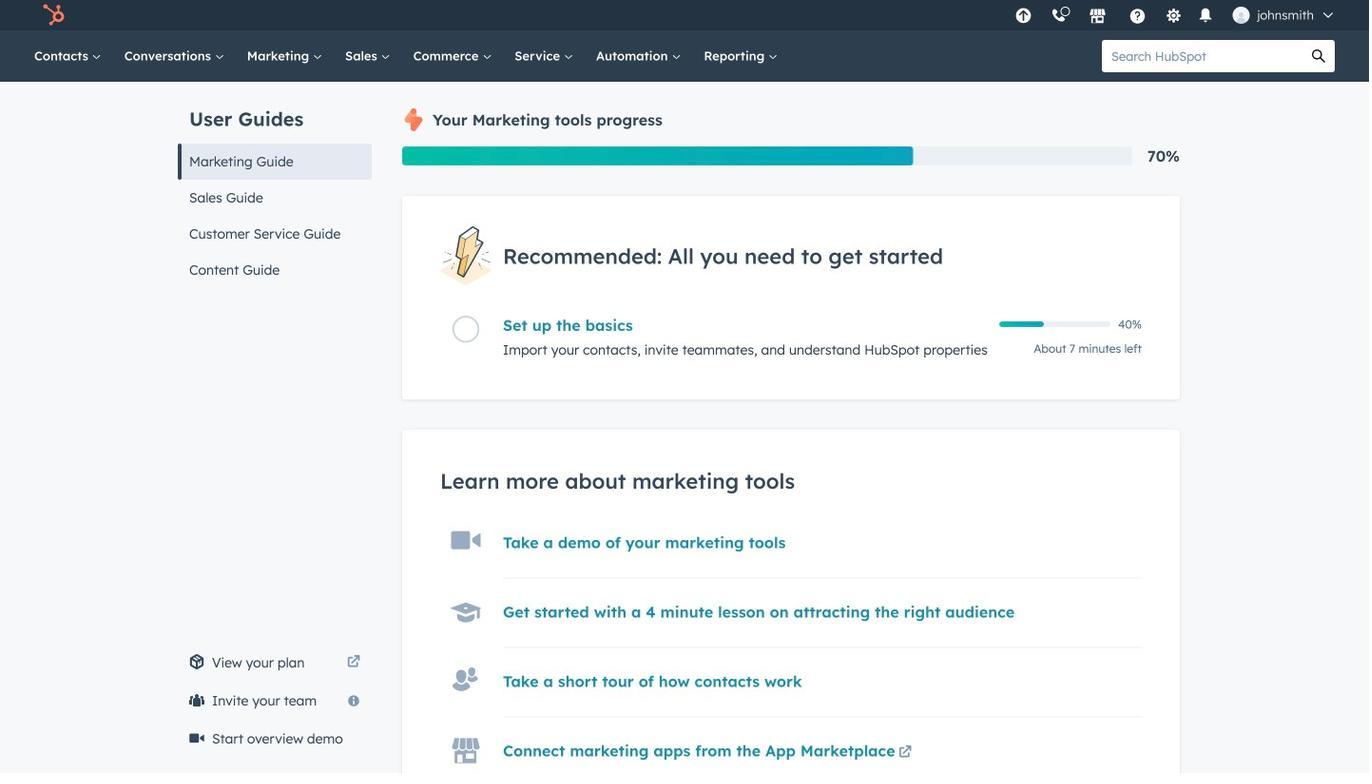 Task type: locate. For each thing, give the bounding box(es) containing it.
link opens in a new window image
[[347, 652, 361, 674], [347, 656, 361, 670]]

menu
[[1006, 0, 1347, 30]]

progress bar
[[402, 146, 914, 166]]

user guides element
[[178, 82, 372, 288]]

2 link opens in a new window image from the top
[[899, 747, 912, 760]]

2 link opens in a new window image from the top
[[347, 656, 361, 670]]

Search HubSpot search field
[[1103, 40, 1303, 72]]

john smith image
[[1233, 7, 1250, 24]]

link opens in a new window image
[[899, 742, 912, 765], [899, 747, 912, 760]]



Task type: describe. For each thing, give the bounding box(es) containing it.
1 link opens in a new window image from the top
[[899, 742, 912, 765]]

[object object] complete progress bar
[[1000, 322, 1044, 327]]

1 link opens in a new window image from the top
[[347, 652, 361, 674]]

marketplaces image
[[1089, 9, 1107, 26]]



Task type: vqa. For each thing, say whether or not it's contained in the screenshot.
To
no



